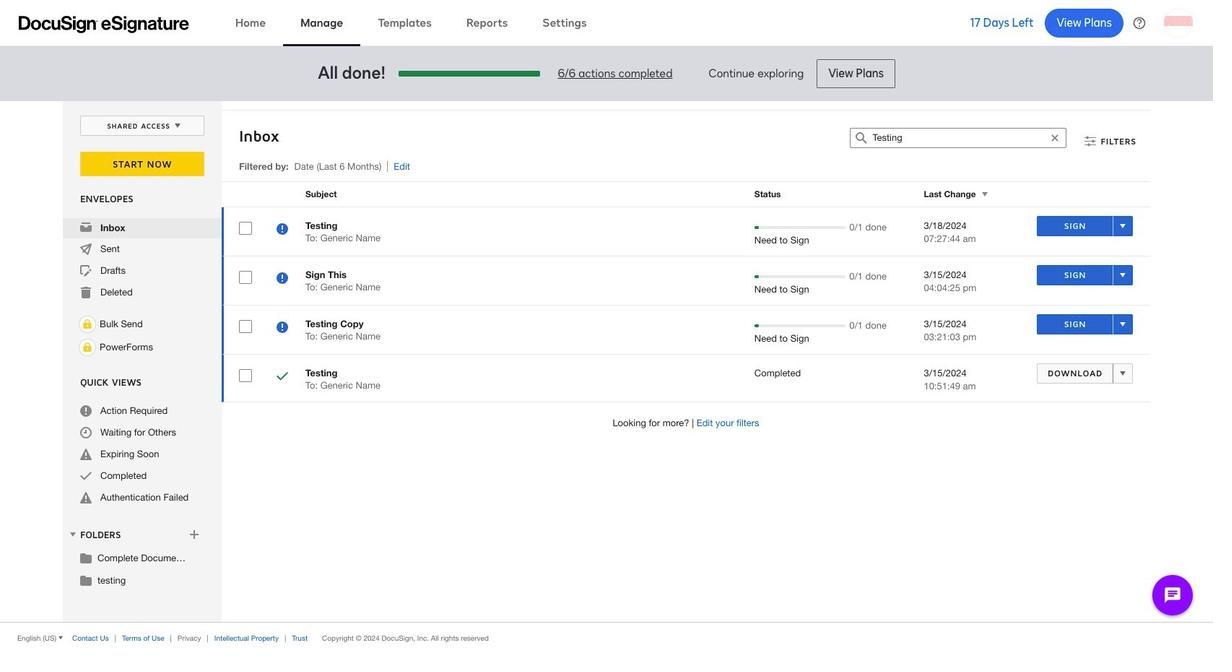 Task type: describe. For each thing, give the bounding box(es) containing it.
docusign esignature image
[[19, 16, 189, 33]]

more info region
[[0, 622, 1214, 653]]

your uploaded profile image image
[[1164, 8, 1193, 37]]

draft image
[[80, 265, 92, 277]]

folder image
[[80, 574, 92, 586]]

1 lock image from the top
[[79, 316, 96, 333]]

completed image
[[277, 371, 288, 384]]

clock image
[[80, 427, 92, 438]]

2 lock image from the top
[[79, 339, 96, 356]]

2 need to sign image from the top
[[277, 272, 288, 286]]

need to sign image
[[277, 321, 288, 335]]

secondary navigation region
[[63, 101, 1154, 622]]



Task type: vqa. For each thing, say whether or not it's contained in the screenshot.
use cool image
no



Task type: locate. For each thing, give the bounding box(es) containing it.
0 vertical spatial need to sign image
[[277, 223, 288, 237]]

Search Inbox and Folders text field
[[873, 129, 1045, 147]]

1 vertical spatial lock image
[[79, 339, 96, 356]]

alert image
[[80, 449, 92, 460]]

action required image
[[80, 405, 92, 417]]

1 vertical spatial need to sign image
[[277, 272, 288, 286]]

inbox image
[[80, 222, 92, 233]]

sent image
[[80, 243, 92, 255]]

need to sign image
[[277, 223, 288, 237], [277, 272, 288, 286]]

lock image
[[79, 316, 96, 333], [79, 339, 96, 356]]

trash image
[[80, 287, 92, 298]]

alert image
[[80, 492, 92, 504]]

0 vertical spatial lock image
[[79, 316, 96, 333]]

view folders image
[[67, 529, 79, 540]]

folder image
[[80, 552, 92, 563]]

completed image
[[80, 470, 92, 482]]

1 need to sign image from the top
[[277, 223, 288, 237]]



